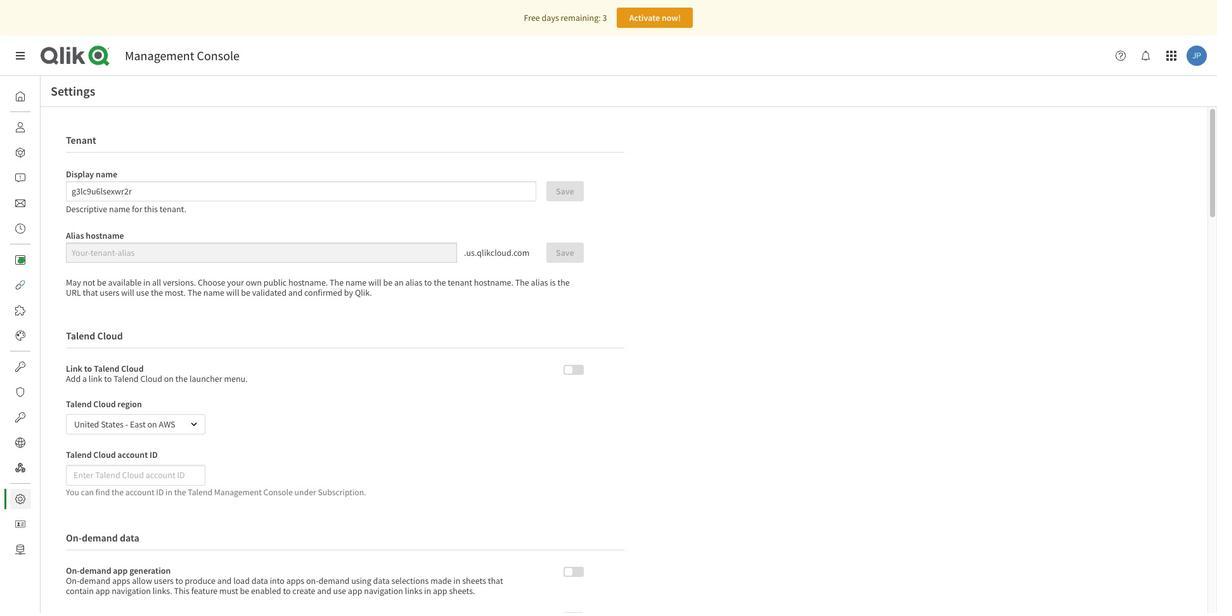 Task type: locate. For each thing, give the bounding box(es) containing it.
1 vertical spatial settings
[[41, 494, 71, 505]]

apps left allow
[[112, 576, 130, 587]]

demand
[[82, 532, 118, 545], [80, 566, 111, 577], [79, 576, 110, 587], [319, 576, 350, 587]]

1 horizontal spatial console
[[263, 487, 293, 498]]

will
[[368, 277, 381, 288], [121, 287, 134, 299], [226, 287, 239, 299]]

the left is
[[515, 277, 529, 288]]

settings
[[51, 83, 95, 99], [41, 494, 71, 505]]

use left all
[[136, 287, 149, 299]]

own
[[246, 277, 262, 288]]

be left an
[[383, 277, 393, 288]]

will left an
[[368, 277, 381, 288]]

this
[[174, 586, 190, 597]]

users
[[100, 287, 119, 299], [154, 576, 174, 587]]

0 vertical spatial on
[[164, 373, 174, 385]]

0 vertical spatial that
[[83, 287, 98, 299]]

users image
[[15, 122, 25, 133]]

3
[[603, 12, 607, 23]]

2 apps from the left
[[286, 576, 304, 587]]

1 vertical spatial users
[[154, 576, 174, 587]]

1 vertical spatial on
[[147, 419, 157, 430]]

1 navigation from the left
[[112, 586, 151, 597]]

navigation pane element
[[0, 81, 71, 566]]

1 vertical spatial use
[[333, 586, 346, 597]]

be
[[97, 277, 106, 288], [383, 277, 393, 288], [241, 287, 250, 299], [240, 586, 249, 597]]

1 horizontal spatial users
[[154, 576, 174, 587]]

1 horizontal spatial alias
[[531, 277, 548, 288]]

1 horizontal spatial use
[[333, 586, 346, 597]]

1 horizontal spatial data
[[252, 576, 268, 587]]

confirmed
[[304, 287, 342, 299]]

available
[[108, 277, 142, 288]]

cloud
[[97, 330, 123, 342], [121, 363, 144, 375], [140, 373, 162, 385], [93, 399, 116, 410], [93, 450, 116, 461]]

descriptive
[[66, 204, 107, 215]]

content link
[[10, 250, 70, 270]]

1 vertical spatial console
[[263, 487, 293, 498]]

and right public
[[288, 287, 303, 299]]

1 horizontal spatial will
[[226, 287, 239, 299]]

0 horizontal spatial navigation
[[112, 586, 151, 597]]

on inside "link to talend cloud add a link to talend cloud on the launcher menu."
[[164, 373, 174, 385]]

None text field
[[66, 181, 537, 202]]

2 horizontal spatial data
[[373, 576, 390, 587]]

2 on- from the top
[[66, 566, 80, 577]]

hostname. down .us.qlikcloud.com
[[474, 277, 514, 288]]

1 vertical spatial management
[[214, 487, 262, 498]]

and
[[288, 287, 303, 299], [217, 576, 232, 587], [317, 586, 331, 597]]

hostname. right public
[[288, 277, 328, 288]]

apps left on-
[[286, 576, 304, 587]]

.us.qlikcloud.com
[[464, 247, 530, 258]]

1 horizontal spatial on
[[164, 373, 174, 385]]

0 vertical spatial id
[[150, 450, 158, 461]]

themes link
[[10, 326, 70, 346]]

id up enter talend cloud account id text box
[[150, 450, 158, 461]]

users left "this"
[[154, 576, 174, 587]]

navigation
[[112, 586, 151, 597], [364, 586, 403, 597]]

0 horizontal spatial that
[[83, 287, 98, 299]]

management console element
[[125, 48, 240, 63]]

1 horizontal spatial and
[[288, 287, 303, 299]]

0 vertical spatial use
[[136, 287, 149, 299]]

cloud for talend cloud
[[97, 330, 123, 342]]

and right "create" at the bottom of page
[[317, 586, 331, 597]]

days
[[542, 12, 559, 23]]

on-
[[66, 532, 82, 545], [66, 566, 80, 577], [66, 576, 79, 587]]

display
[[66, 169, 94, 180]]

name
[[96, 169, 117, 180], [109, 204, 130, 215], [346, 277, 367, 288], [203, 287, 224, 299]]

the left tenant in the left top of the page
[[434, 277, 446, 288]]

the right find
[[112, 487, 124, 498]]

link
[[89, 373, 102, 385]]

1 horizontal spatial apps
[[286, 576, 304, 587]]

tenant
[[448, 277, 472, 288]]

2 navigation from the left
[[364, 586, 403, 597]]

to
[[424, 277, 432, 288], [84, 363, 92, 375], [104, 373, 112, 385], [175, 576, 183, 587], [283, 586, 291, 597]]

0 horizontal spatial on
[[147, 419, 157, 430]]

east
[[130, 419, 146, 430]]

navigation down generation
[[112, 586, 151, 597]]

will left all
[[121, 287, 134, 299]]

data
[[120, 532, 139, 545], [252, 576, 268, 587], [373, 576, 390, 587]]

for
[[132, 204, 142, 215]]

the
[[434, 277, 446, 288], [558, 277, 570, 288], [151, 287, 163, 299], [175, 373, 188, 385], [112, 487, 124, 498], [174, 487, 186, 498]]

console
[[197, 48, 240, 63], [263, 487, 293, 498]]

0 horizontal spatial use
[[136, 287, 149, 299]]

the left 'by' on the left top of page
[[330, 277, 344, 288]]

data right using
[[373, 576, 390, 587]]

use
[[136, 287, 149, 299], [333, 586, 346, 597]]

free days remaining: 3
[[524, 12, 607, 23]]

0 horizontal spatial hostname.
[[288, 277, 328, 288]]

now!
[[662, 12, 681, 23]]

will left own
[[226, 287, 239, 299]]

new connector image
[[18, 257, 25, 264]]

that right url
[[83, 287, 98, 299]]

1 vertical spatial that
[[488, 576, 503, 587]]

alias
[[405, 277, 423, 288], [531, 277, 548, 288]]

id
[[150, 450, 158, 461], [156, 487, 164, 498]]

0 horizontal spatial management
[[125, 48, 194, 63]]

use left using
[[333, 586, 346, 597]]

0 horizontal spatial console
[[197, 48, 240, 63]]

in inside may not be available in all versions. choose your own public hostname. the name will be an alias to the tenant hostname. the alias is the url that users will use the most. the name will be validated and confirmed by qlik.
[[143, 277, 150, 288]]

1 horizontal spatial navigation
[[364, 586, 403, 597]]

United States - East on AWS field
[[66, 415, 205, 435]]

name left your
[[203, 287, 224, 299]]

demand down find
[[82, 532, 118, 545]]

alias right an
[[405, 277, 423, 288]]

talend
[[66, 330, 95, 342], [94, 363, 120, 375], [114, 373, 139, 385], [66, 399, 92, 410], [66, 450, 92, 461], [188, 487, 212, 498]]

0 vertical spatial account
[[118, 450, 148, 461]]

alias left is
[[531, 277, 548, 288]]

0 horizontal spatial alias
[[405, 277, 423, 288]]

cloud for talend cloud region
[[93, 399, 116, 410]]

be right must
[[240, 586, 249, 597]]

1 horizontal spatial the
[[330, 277, 344, 288]]

settings left can
[[41, 494, 71, 505]]

in left all
[[143, 277, 150, 288]]

home image
[[15, 91, 25, 101]]

to inside may not be available in all versions. choose your own public hostname. the name will be an alias to the tenant hostname. the alias is the url that users will use the most. the name will be validated and confirmed by qlik.
[[424, 277, 432, 288]]

management
[[125, 48, 194, 63], [214, 487, 262, 498]]

on right east
[[147, 419, 157, 430]]

create
[[292, 586, 315, 597]]

and left the load
[[217, 576, 232, 587]]

produce
[[185, 576, 216, 587]]

data up generation
[[120, 532, 139, 545]]

hostname.
[[288, 277, 328, 288], [474, 277, 514, 288]]

add
[[66, 373, 81, 385]]

id down enter talend cloud account id text box
[[156, 487, 164, 498]]

0 vertical spatial management
[[125, 48, 194, 63]]

management console
[[125, 48, 240, 63]]

talend cloud
[[66, 330, 123, 342]]

account down enter talend cloud account id text box
[[125, 487, 154, 498]]

account up enter talend cloud account id text box
[[118, 450, 148, 461]]

app
[[113, 566, 128, 577], [96, 586, 110, 597], [348, 586, 362, 597], [433, 586, 447, 597]]

not
[[83, 277, 95, 288]]

themes
[[41, 330, 70, 342]]

2 hostname. from the left
[[474, 277, 514, 288]]

versions.
[[163, 277, 196, 288]]

alias hostname
[[66, 230, 124, 242]]

cloud for talend cloud account id
[[93, 450, 116, 461]]

the left the launcher
[[175, 373, 188, 385]]

the left the most.
[[151, 287, 163, 299]]

that right sheets
[[488, 576, 503, 587]]

on
[[164, 373, 174, 385], [147, 419, 157, 430]]

1 on- from the top
[[66, 532, 82, 545]]

on left the launcher
[[164, 373, 174, 385]]

choose
[[198, 277, 225, 288]]

1 horizontal spatial that
[[488, 576, 503, 587]]

users right not
[[100, 287, 119, 299]]

0 vertical spatial console
[[197, 48, 240, 63]]

using
[[351, 576, 371, 587]]

1 alias from the left
[[405, 277, 423, 288]]

0 horizontal spatial data
[[120, 532, 139, 545]]

validated
[[252, 287, 287, 299]]

data left into
[[252, 576, 268, 587]]

on- up contain
[[66, 566, 80, 577]]

in right links
[[424, 586, 431, 597]]

1 vertical spatial account
[[125, 487, 154, 498]]

on- down you
[[66, 532, 82, 545]]

alias
[[66, 230, 84, 242]]

links
[[405, 586, 422, 597]]

the down enter talend cloud account id text box
[[174, 487, 186, 498]]

region
[[118, 399, 142, 410]]

1 horizontal spatial hostname.
[[474, 277, 514, 288]]

your
[[227, 277, 244, 288]]

on- down on-demand data
[[66, 576, 79, 587]]

that
[[83, 287, 98, 299], [488, 576, 503, 587]]

0 horizontal spatial users
[[100, 287, 119, 299]]

1 apps from the left
[[112, 576, 130, 587]]

navigation left links
[[364, 586, 403, 597]]

2 horizontal spatial the
[[515, 277, 529, 288]]

0 horizontal spatial and
[[217, 576, 232, 587]]

the right the most.
[[188, 287, 202, 299]]

name right confirmed
[[346, 277, 367, 288]]

Enter Talend Cloud account ID text field
[[66, 465, 205, 486]]

use inside on-demand app generation on-demand apps allow users to produce and load data into apps on-demand using data selections made in sheets that contain app navigation links. this feature must be enabled to create and use app navigation links in app sheets.
[[333, 586, 346, 597]]

open sidebar menu image
[[15, 51, 25, 61]]

james peterson image
[[1187, 46, 1207, 66]]

users inside may not be available in all versions. choose your own public hostname. the name will be an alias to the tenant hostname. the alias is the url that users will use the most. the name will be validated and confirmed by qlik.
[[100, 287, 119, 299]]

the inside "link to talend cloud add a link to talend cloud on the launcher menu."
[[175, 373, 188, 385]]

0 vertical spatial users
[[100, 287, 119, 299]]

0 horizontal spatial apps
[[112, 576, 130, 587]]

content image
[[15, 255, 25, 265]]

settings up the tenant
[[51, 83, 95, 99]]

link
[[66, 363, 82, 375]]



Task type: describe. For each thing, give the bounding box(es) containing it.
allow
[[132, 576, 152, 587]]

must
[[219, 586, 238, 597]]

the right is
[[558, 277, 570, 288]]

enabled
[[251, 586, 281, 597]]

made
[[431, 576, 452, 587]]

use inside may not be available in all versions. choose your own public hostname. the name will be an alias to the tenant hostname. the alias is the url that users will use the most. the name will be validated and confirmed by qlik.
[[136, 287, 149, 299]]

a
[[82, 373, 87, 385]]

all
[[152, 277, 161, 288]]

1 horizontal spatial management
[[214, 487, 262, 498]]

0 horizontal spatial the
[[188, 287, 202, 299]]

descriptive name for this tenant.
[[66, 204, 186, 215]]

in right made
[[454, 576, 461, 587]]

load
[[233, 576, 250, 587]]

name left 'for'
[[109, 204, 130, 215]]

talend cloud region
[[66, 399, 142, 410]]

on inside field
[[147, 419, 157, 430]]

tenant
[[66, 134, 96, 146]]

app right contain
[[96, 586, 110, 597]]

generation
[[129, 566, 171, 577]]

Your-tenant-alias text field
[[66, 243, 457, 263]]

link to talend cloud add a link to talend cloud on the launcher menu.
[[66, 363, 248, 385]]

app right on-
[[348, 586, 362, 597]]

you
[[66, 487, 79, 498]]

0 vertical spatial settings
[[51, 83, 95, 99]]

on-
[[306, 576, 319, 587]]

you can find the account id in the talend management console under subscription.
[[66, 487, 366, 498]]

find
[[96, 487, 110, 498]]

by
[[344, 287, 353, 299]]

spaces
[[41, 147, 67, 159]]

feature
[[191, 586, 218, 597]]

demand down on-demand data
[[79, 576, 110, 587]]

demand up contain
[[80, 566, 111, 577]]

home link
[[10, 86, 63, 107]]

be left "validated"
[[241, 287, 250, 299]]

app left allow
[[113, 566, 128, 577]]

1 hostname. from the left
[[288, 277, 328, 288]]

users inside on-demand app generation on-demand apps allow users to produce and load data into apps on-demand using data selections made in sheets that contain app navigation links. this feature must be enabled to create and use app navigation links in app sheets.
[[154, 576, 174, 587]]

spaces image
[[15, 148, 25, 158]]

data gateways image
[[15, 545, 25, 555]]

activate now!
[[629, 12, 681, 23]]

on-demand app generation on-demand apps allow users to produce and load data into apps on-demand using data selections made in sheets that contain app navigation links. this feature must be enabled to create and use app navigation links in app sheets.
[[66, 566, 503, 597]]

may not be available in all versions. choose your own public hostname. the name will be an alias to the tenant hostname. the alias is the url that users will use the most. the name will be validated and confirmed by qlik.
[[66, 277, 570, 299]]

api keys image
[[15, 362, 25, 372]]

hostname
[[86, 230, 124, 242]]

subscription.
[[318, 487, 366, 498]]

can
[[81, 487, 94, 498]]

launcher
[[190, 373, 222, 385]]

2 alias from the left
[[531, 277, 548, 288]]

talend cloud account id
[[66, 450, 158, 461]]

menu.
[[224, 373, 248, 385]]

free
[[524, 12, 540, 23]]

home
[[41, 91, 63, 102]]

0 horizontal spatial will
[[121, 287, 134, 299]]

states
[[101, 419, 124, 430]]

is
[[550, 277, 556, 288]]

public
[[264, 277, 287, 288]]

be inside on-demand app generation on-demand apps allow users to produce and load data into apps on-demand using data selections made in sheets that contain app navigation links. this feature must be enabled to create and use app navigation links in app sheets.
[[240, 586, 249, 597]]

united states - east on aws
[[74, 419, 175, 430]]

identity provider image
[[15, 520, 25, 530]]

3 on- from the top
[[66, 576, 79, 587]]

may
[[66, 277, 81, 288]]

selections
[[392, 576, 429, 587]]

demand left using
[[319, 576, 350, 587]]

and inside may not be available in all versions. choose your own public hostname. the name will be an alias to the tenant hostname. the alias is the url that users will use the most. the name will be validated and confirmed by qlik.
[[288, 287, 303, 299]]

aws
[[159, 419, 175, 430]]

display name
[[66, 169, 117, 180]]

2 horizontal spatial will
[[368, 277, 381, 288]]

that inside on-demand app generation on-demand apps allow users to produce and load data into apps on-demand using data selections made in sheets that contain app navigation links. this feature must be enabled to create and use app navigation links in app sheets.
[[488, 576, 503, 587]]

sheets.
[[449, 586, 475, 597]]

qlik.
[[355, 287, 372, 299]]

settings inside settings link
[[41, 494, 71, 505]]

on-demand data
[[66, 532, 139, 545]]

contain
[[66, 586, 94, 597]]

be right not
[[97, 277, 106, 288]]

an
[[394, 277, 404, 288]]

app left sheets. at the bottom left
[[433, 586, 447, 597]]

this
[[144, 204, 158, 215]]

most.
[[165, 287, 186, 299]]

under
[[295, 487, 316, 498]]

-
[[125, 419, 128, 430]]

on- for on-demand data
[[66, 532, 82, 545]]

activate
[[629, 12, 660, 23]]

in down enter talend cloud account id text box
[[166, 487, 172, 498]]

spaces link
[[10, 143, 67, 163]]

sheets
[[462, 576, 486, 587]]

content security policy image
[[15, 387, 25, 398]]

remaining:
[[561, 12, 601, 23]]

tenant.
[[160, 204, 186, 215]]

on- for on-demand app generation on-demand apps allow users to produce and load data into apps on-demand using data selections made in sheets that contain app navigation links. this feature must be enabled to create and use app navigation links in app sheets.
[[66, 566, 80, 577]]

content
[[41, 254, 70, 266]]

1 vertical spatial id
[[156, 487, 164, 498]]

2 horizontal spatial and
[[317, 586, 331, 597]]

activate now! link
[[617, 8, 693, 28]]

name right the display
[[96, 169, 117, 180]]

united
[[74, 419, 99, 430]]

links.
[[153, 586, 172, 597]]

url
[[66, 287, 81, 299]]

into
[[270, 576, 285, 587]]

settings link
[[10, 489, 71, 510]]

that inside may not be available in all versions. choose your own public hostname. the name will be an alias to the tenant hostname. the alias is the url that users will use the most. the name will be validated and confirmed by qlik.
[[83, 287, 98, 299]]



Task type: vqa. For each thing, say whether or not it's contained in the screenshot.
Load
yes



